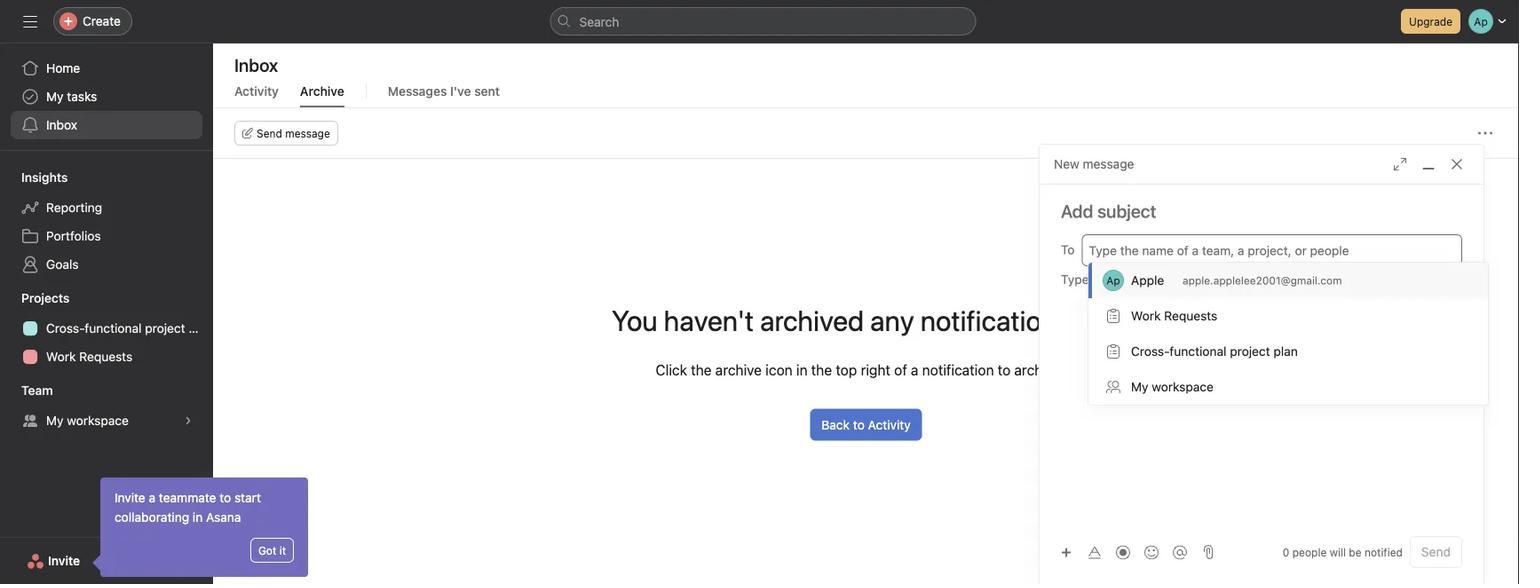 Task type: describe. For each thing, give the bounding box(es) containing it.
functional inside 'projects' element
[[85, 321, 142, 336]]

invite for invite a teammate to start collaborating in asana got it
[[115, 491, 145, 505]]

Type the name of a team, a project, or people text field
[[1089, 240, 1362, 261]]

create
[[83, 14, 121, 28]]

my for my workspace link
[[46, 413, 64, 428]]

sent
[[474, 84, 500, 99]]

more actions image
[[1478, 126, 1492, 140]]

asana
[[206, 510, 241, 525]]

workspace inside teams element
[[67, 413, 129, 428]]

to
[[1061, 242, 1075, 257]]

to inside invite a teammate to start collaborating in asana got it
[[220, 491, 231, 505]]

1 the from the left
[[691, 361, 712, 378]]

1 horizontal spatial a
[[911, 361, 918, 378]]

my for my tasks link
[[46, 89, 64, 104]]

upgrade
[[1409, 15, 1452, 28]]

inbox inside global element
[[46, 118, 77, 132]]

you haven't archived any notifications yet.
[[612, 303, 1120, 337]]

my workspace link
[[11, 407, 202, 435]]

teammate
[[159, 491, 216, 505]]

goals
[[46, 257, 79, 272]]

messages i've sent
[[388, 84, 500, 99]]

work requests inside work requests link
[[46, 349, 132, 364]]

2 the from the left
[[811, 361, 832, 378]]

global element
[[0, 44, 213, 150]]

upgrade button
[[1401, 9, 1460, 34]]

apple option
[[1088, 263, 1488, 298]]

insights button
[[0, 169, 68, 186]]

formatting image
[[1088, 546, 1102, 560]]

portfolios
[[46, 229, 101, 243]]

you
[[612, 303, 658, 337]]

my tasks
[[46, 89, 97, 104]]

1 horizontal spatial cross-functional project plan
[[1131, 344, 1298, 359]]

archived
[[760, 303, 864, 337]]

to inside button
[[853, 417, 865, 432]]

1 vertical spatial functional
[[1170, 344, 1227, 359]]

home link
[[11, 54, 202, 83]]

my workspace inside my workspace link
[[46, 413, 129, 428]]

portfolios link
[[11, 222, 202, 250]]

of
[[894, 361, 907, 378]]

insights
[[21, 170, 68, 185]]

2 archive from the left
[[1014, 361, 1061, 378]]

insights element
[[0, 162, 213, 282]]

1 horizontal spatial work requests
[[1131, 309, 1217, 323]]

invite button
[[15, 545, 92, 577]]

i've
[[450, 84, 471, 99]]

activity inside button
[[868, 417, 911, 432]]

back to activity
[[822, 417, 911, 432]]

be
[[1349, 546, 1362, 558]]

invite a teammate to start collaborating in asana tooltip
[[95, 478, 308, 577]]

projects button
[[0, 289, 70, 307]]

any
[[870, 303, 914, 337]]

apple
[[1131, 273, 1164, 288]]

insert an object image
[[1061, 547, 1072, 558]]

collaborating
[[115, 510, 189, 525]]

cross- inside 'projects' element
[[46, 321, 85, 336]]

messages
[[388, 84, 447, 99]]

projects
[[21, 291, 70, 305]]



Task type: vqa. For each thing, say whether or not it's contained in the screenshot.
the left Thought
no



Task type: locate. For each thing, give the bounding box(es) containing it.
cross-
[[46, 321, 85, 336], [1131, 344, 1170, 359]]

send button
[[1410, 536, 1462, 568]]

teams element
[[0, 375, 213, 439]]

0 horizontal spatial requests
[[79, 349, 132, 364]]

1 archive from the left
[[715, 361, 762, 378]]

1 horizontal spatial project
[[1230, 344, 1270, 359]]

0 vertical spatial cross-
[[46, 321, 85, 336]]

home
[[46, 61, 80, 75]]

0 vertical spatial workspace
[[1152, 380, 1214, 394]]

2 horizontal spatial to
[[998, 361, 1011, 378]]

archive
[[300, 84, 344, 99]]

my tasks link
[[11, 83, 202, 111]]

ap
[[1106, 274, 1120, 287]]

cross- down projects
[[46, 321, 85, 336]]

it.
[[1064, 361, 1077, 378]]

Search tasks, projects, and more text field
[[550, 7, 976, 36]]

the
[[691, 361, 712, 378], [811, 361, 832, 378]]

1 horizontal spatial inbox
[[234, 54, 278, 75]]

back
[[822, 417, 850, 432]]

got it button
[[250, 538, 294, 563]]

1 horizontal spatial workspace
[[1152, 380, 1214, 394]]

invite a teammate to start collaborating in asana got it
[[115, 491, 286, 557]]

1 vertical spatial my workspace
[[46, 413, 129, 428]]

work up team
[[46, 349, 76, 364]]

projects element
[[0, 282, 213, 375]]

hide sidebar image
[[23, 14, 37, 28]]

functional
[[85, 321, 142, 336], [1170, 344, 1227, 359]]

1 vertical spatial requests
[[79, 349, 132, 364]]

in
[[796, 361, 808, 378], [193, 510, 203, 525]]

requests down apple
[[1164, 309, 1217, 323]]

work requests
[[1131, 309, 1217, 323], [46, 349, 132, 364]]

0 vertical spatial my workspace
[[1131, 380, 1214, 394]]

1 vertical spatial activity
[[868, 417, 911, 432]]

top
[[836, 361, 857, 378]]

0 horizontal spatial the
[[691, 361, 712, 378]]

archive left icon
[[715, 361, 762, 378]]

a
[[911, 361, 918, 378], [149, 491, 155, 505]]

1 vertical spatial in
[[193, 510, 203, 525]]

send inside send message 'button'
[[257, 127, 282, 139]]

to up "asana" at the bottom
[[220, 491, 231, 505]]

0 vertical spatial requests
[[1164, 309, 1217, 323]]

0 vertical spatial work
[[1131, 309, 1161, 323]]

requests
[[1164, 309, 1217, 323], [79, 349, 132, 364]]

0 vertical spatial work requests
[[1131, 309, 1217, 323]]

people
[[1292, 546, 1327, 558]]

0 horizontal spatial archive
[[715, 361, 762, 378]]

work requests link
[[11, 343, 202, 371]]

project down apple.applelee2001@gmail.com at the top right of the page
[[1230, 344, 1270, 359]]

work
[[1131, 309, 1161, 323], [46, 349, 76, 364]]

will
[[1330, 546, 1346, 558]]

1 horizontal spatial the
[[811, 361, 832, 378]]

messages i've sent link
[[388, 84, 500, 107]]

1 horizontal spatial invite
[[115, 491, 145, 505]]

close image
[[1450, 157, 1464, 171]]

0 vertical spatial functional
[[85, 321, 142, 336]]

see details, my workspace image
[[183, 415, 194, 426]]

icon
[[766, 361, 793, 378]]

activity link
[[234, 84, 279, 107]]

1 vertical spatial work
[[46, 349, 76, 364]]

1 horizontal spatial archive
[[1014, 361, 1061, 378]]

haven't
[[664, 303, 754, 337]]

1 vertical spatial send
[[1421, 545, 1451, 559]]

cross- down apple
[[1131, 344, 1170, 359]]

1 vertical spatial project
[[1230, 344, 1270, 359]]

send message
[[257, 127, 330, 139]]

1 vertical spatial work requests
[[46, 349, 132, 364]]

dialog
[[1040, 145, 1484, 584]]

0 horizontal spatial cross-functional project plan
[[46, 321, 213, 336]]

to right back
[[853, 417, 865, 432]]

back to activity button
[[810, 409, 922, 441]]

archive link
[[300, 84, 344, 107]]

1 vertical spatial workspace
[[67, 413, 129, 428]]

1 horizontal spatial send
[[1421, 545, 1451, 559]]

2 vertical spatial my
[[46, 413, 64, 428]]

the right the click
[[691, 361, 712, 378]]

project up work requests link
[[145, 321, 185, 336]]

team button
[[0, 382, 53, 400]]

expand popout to full screen image
[[1393, 157, 1407, 171]]

Add subject text field
[[1040, 199, 1484, 224]]

1 horizontal spatial in
[[796, 361, 808, 378]]

right
[[861, 361, 890, 378]]

0 horizontal spatial work requests
[[46, 349, 132, 364]]

0 horizontal spatial workspace
[[67, 413, 129, 428]]

goals link
[[11, 250, 202, 279]]

work inside 'projects' element
[[46, 349, 76, 364]]

1 horizontal spatial cross-
[[1131, 344, 1170, 359]]

0 vertical spatial send
[[257, 127, 282, 139]]

my workspace
[[1131, 380, 1214, 394], [46, 413, 129, 428]]

plan inside 'projects' element
[[189, 321, 213, 336]]

activity
[[234, 84, 279, 99], [868, 417, 911, 432]]

click the archive icon in the top right of a notification to archive it.
[[656, 361, 1077, 378]]

1 horizontal spatial to
[[853, 417, 865, 432]]

send
[[257, 127, 282, 139], [1421, 545, 1451, 559]]

0 horizontal spatial my workspace
[[46, 413, 129, 428]]

reporting link
[[11, 194, 202, 222]]

1 vertical spatial cross-
[[1131, 344, 1170, 359]]

0 vertical spatial inbox
[[234, 54, 278, 75]]

0 vertical spatial a
[[911, 361, 918, 378]]

my inside my tasks link
[[46, 89, 64, 104]]

it
[[279, 544, 286, 557]]

0 horizontal spatial functional
[[85, 321, 142, 336]]

work down apple
[[1131, 309, 1161, 323]]

1 horizontal spatial functional
[[1170, 344, 1227, 359]]

0 horizontal spatial activity
[[234, 84, 279, 99]]

0 vertical spatial project
[[145, 321, 185, 336]]

inbox
[[234, 54, 278, 75], [46, 118, 77, 132]]

cross-functional project plan down apple.applelee2001@gmail.com at the top right of the page
[[1131, 344, 1298, 359]]

2 vertical spatial to
[[220, 491, 231, 505]]

0 vertical spatial plan
[[189, 321, 213, 336]]

0 horizontal spatial send
[[257, 127, 282, 139]]

requests inside work requests link
[[79, 349, 132, 364]]

send left the message
[[257, 127, 282, 139]]

reporting
[[46, 200, 102, 215]]

1 vertical spatial cross-functional project plan
[[1131, 344, 1298, 359]]

work requests down apple
[[1131, 309, 1217, 323]]

new message
[[1054, 157, 1134, 171]]

activity right back
[[868, 417, 911, 432]]

0 vertical spatial my
[[46, 89, 64, 104]]

the left 'top'
[[811, 361, 832, 378]]

cross-functional project plan
[[46, 321, 213, 336], [1131, 344, 1298, 359]]

0 vertical spatial in
[[796, 361, 808, 378]]

1 horizontal spatial activity
[[868, 417, 911, 432]]

toolbar
[[1054, 539, 1196, 565]]

0 horizontal spatial plan
[[189, 321, 213, 336]]

send for send message
[[257, 127, 282, 139]]

send inside button
[[1421, 545, 1451, 559]]

message
[[285, 127, 330, 139]]

workspace
[[1152, 380, 1214, 394], [67, 413, 129, 428]]

start
[[234, 491, 261, 505]]

a inside invite a teammate to start collaborating in asana got it
[[149, 491, 155, 505]]

apple.applelee2001@gmail.com
[[1183, 274, 1342, 287]]

emoji image
[[1144, 546, 1159, 560]]

0 vertical spatial activity
[[234, 84, 279, 99]]

in right icon
[[796, 361, 808, 378]]

0 horizontal spatial to
[[220, 491, 231, 505]]

notifications yet.
[[921, 303, 1120, 337]]

0 horizontal spatial cross-
[[46, 321, 85, 336]]

0 horizontal spatial work
[[46, 349, 76, 364]]

archive left it.
[[1014, 361, 1061, 378]]

cross-functional project plan inside 'projects' element
[[46, 321, 213, 336]]

dialog containing new message
[[1040, 145, 1484, 584]]

1 horizontal spatial plan
[[1274, 344, 1298, 359]]

send for send
[[1421, 545, 1451, 559]]

tasks
[[67, 89, 97, 104]]

in inside invite a teammate to start collaborating in asana got it
[[193, 510, 203, 525]]

0 horizontal spatial inbox
[[46, 118, 77, 132]]

my inside my workspace link
[[46, 413, 64, 428]]

record a video image
[[1116, 546, 1130, 560]]

to right notification
[[998, 361, 1011, 378]]

0 people will be notified
[[1283, 546, 1403, 558]]

0
[[1283, 546, 1289, 558]]

invite
[[115, 491, 145, 505], [48, 554, 80, 568]]

activity up send message 'button'
[[234, 84, 279, 99]]

1 horizontal spatial requests
[[1164, 309, 1217, 323]]

0 vertical spatial to
[[998, 361, 1011, 378]]

1 vertical spatial invite
[[48, 554, 80, 568]]

project
[[145, 321, 185, 336], [1230, 344, 1270, 359]]

inbox link
[[11, 111, 202, 139]]

a up collaborating
[[149, 491, 155, 505]]

0 horizontal spatial in
[[193, 510, 203, 525]]

archive
[[715, 361, 762, 378], [1014, 361, 1061, 378]]

1 horizontal spatial work
[[1131, 309, 1161, 323]]

team
[[21, 383, 53, 398]]

requests down 'cross-functional project plan' link in the left bottom of the page
[[79, 349, 132, 364]]

create button
[[53, 7, 132, 36]]

1 horizontal spatial my workspace
[[1131, 380, 1214, 394]]

at mention image
[[1173, 546, 1187, 560]]

0 horizontal spatial a
[[149, 491, 155, 505]]

send message button
[[234, 121, 338, 146]]

send right notified
[[1421, 545, 1451, 559]]

1 vertical spatial plan
[[1274, 344, 1298, 359]]

0 vertical spatial cross-functional project plan
[[46, 321, 213, 336]]

notification
[[922, 361, 994, 378]]

invite for invite
[[48, 554, 80, 568]]

notified
[[1365, 546, 1403, 558]]

1 vertical spatial my
[[1131, 380, 1148, 394]]

inbox up activity link
[[234, 54, 278, 75]]

1 vertical spatial a
[[149, 491, 155, 505]]

toolbar inside dialog
[[1054, 539, 1196, 565]]

1 vertical spatial to
[[853, 417, 865, 432]]

1 vertical spatial inbox
[[46, 118, 77, 132]]

cross-functional project plan up work requests link
[[46, 321, 213, 336]]

inbox down my tasks
[[46, 118, 77, 132]]

cross-functional project plan link
[[11, 314, 213, 343]]

invite inside button
[[48, 554, 80, 568]]

plan
[[189, 321, 213, 336], [1274, 344, 1298, 359]]

got
[[258, 544, 276, 557]]

click
[[656, 361, 687, 378]]

work requests down 'cross-functional project plan' link in the left bottom of the page
[[46, 349, 132, 364]]

my
[[46, 89, 64, 104], [1131, 380, 1148, 394], [46, 413, 64, 428]]

invite inside invite a teammate to start collaborating in asana got it
[[115, 491, 145, 505]]

0 horizontal spatial project
[[145, 321, 185, 336]]

a right the of
[[911, 361, 918, 378]]

to
[[998, 361, 1011, 378], [853, 417, 865, 432], [220, 491, 231, 505]]

0 vertical spatial invite
[[115, 491, 145, 505]]

in down "teammate"
[[193, 510, 203, 525]]

0 horizontal spatial invite
[[48, 554, 80, 568]]

minimize image
[[1421, 157, 1436, 171]]



